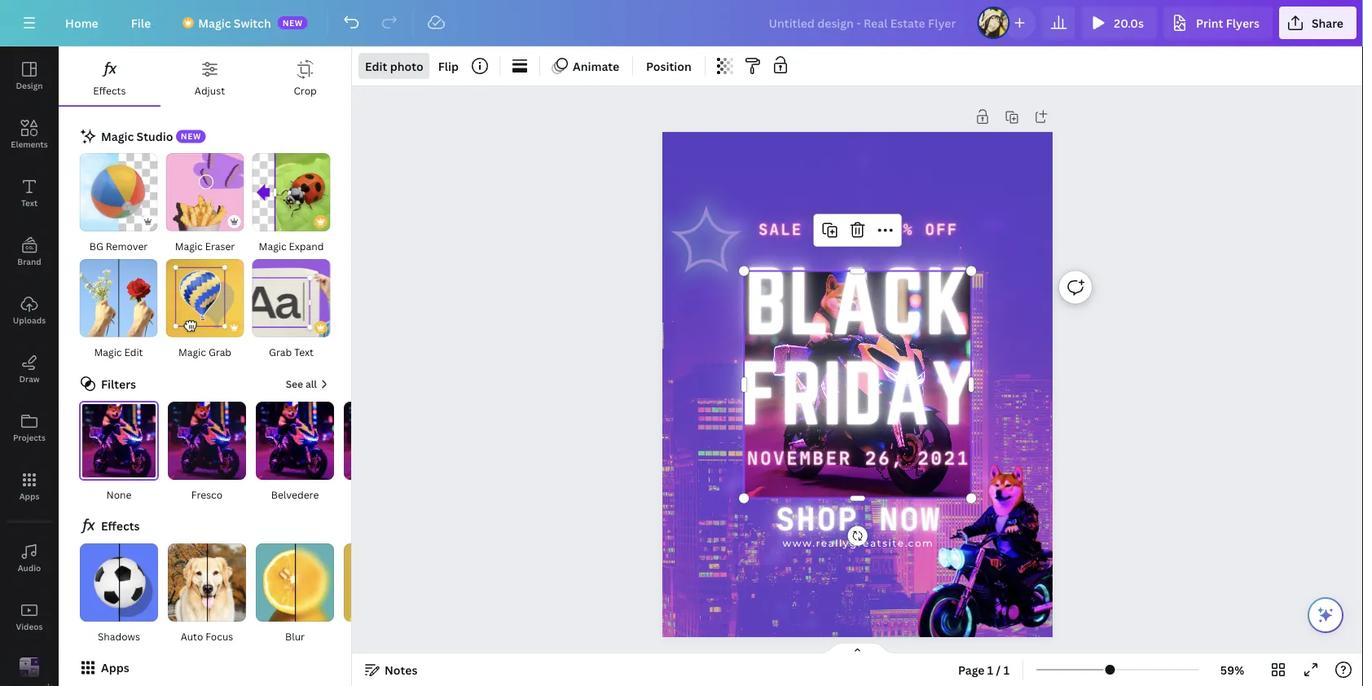 Task type: describe. For each thing, give the bounding box(es) containing it.
magic edit
[[94, 345, 143, 359]]

none button
[[78, 401, 160, 504]]

projects
[[13, 432, 46, 443]]

share
[[1312, 15, 1344, 31]]

design button
[[0, 46, 59, 105]]

magic eraser button
[[165, 152, 245, 255]]

shadows
[[98, 630, 140, 643]]

sale up to 50% off
[[759, 220, 959, 239]]

position button
[[640, 53, 698, 79]]

side panel tab list
[[0, 46, 59, 686]]

photo
[[390, 58, 424, 74]]

expand
[[289, 239, 324, 253]]

magic for magic edit
[[94, 345, 122, 359]]

brand
[[17, 256, 41, 267]]

crop button
[[259, 46, 351, 105]]

uploads
[[13, 315, 46, 326]]

fresco
[[191, 488, 223, 501]]

26,
[[866, 447, 905, 469]]

50%
[[881, 220, 914, 239]]

file
[[131, 15, 151, 31]]

show pages image
[[819, 642, 897, 655]]

see
[[286, 378, 303, 391]]

bg remover
[[89, 239, 148, 253]]

videos button
[[0, 588, 59, 646]]

magic for magic eraser
[[175, 239, 203, 253]]

grab text button
[[251, 258, 331, 361]]

november 26, 2021
[[747, 447, 971, 469]]

print flyers
[[1197, 15, 1260, 31]]

file button
[[118, 7, 164, 39]]

edit inside popup button
[[365, 58, 388, 74]]

1 horizontal spatial apps
[[101, 660, 129, 676]]

new inside main 'menu bar'
[[283, 17, 303, 28]]

1 grab from the left
[[209, 345, 232, 359]]

magic grab button
[[165, 258, 245, 361]]

see all
[[286, 378, 317, 391]]

eraser
[[205, 239, 235, 253]]

draw
[[19, 373, 40, 384]]

magic edit button
[[79, 258, 159, 361]]

/
[[997, 662, 1001, 678]]

grab text
[[269, 345, 314, 359]]

friday
[[741, 346, 977, 440]]

to
[[848, 220, 870, 239]]

adjust
[[195, 84, 225, 97]]

focus
[[206, 630, 233, 643]]

filters
[[101, 376, 136, 392]]

magic expand
[[259, 239, 324, 253]]

2 1 from the left
[[1004, 662, 1010, 678]]

up
[[814, 220, 837, 239]]

now
[[880, 500, 942, 538]]

elements
[[11, 139, 48, 150]]

apps inside button
[[19, 491, 39, 502]]

november
[[747, 447, 852, 469]]

flip button
[[432, 53, 465, 79]]

edit photo button
[[359, 53, 430, 79]]

switch
[[234, 15, 271, 31]]

position
[[647, 58, 692, 74]]

shop
[[776, 500, 859, 538]]

notes
[[385, 662, 418, 678]]

www.reallygreatsite.com
[[783, 537, 934, 549]]

share button
[[1280, 7, 1357, 39]]

black
[[746, 251, 972, 351]]

magic studio new
[[101, 128, 201, 144]]

animate button
[[547, 53, 626, 79]]

auto focus button
[[166, 543, 248, 645]]

fresco button
[[166, 401, 248, 504]]



Task type: vqa. For each thing, say whether or not it's contained in the screenshot.
review in Share and review student assignments directly in D2L with our integration.
no



Task type: locate. For each thing, give the bounding box(es) containing it.
audio button
[[0, 529, 59, 588]]

print flyers button
[[1164, 7, 1273, 39]]

magic inside main 'menu bar'
[[198, 15, 231, 31]]

0 horizontal spatial 1
[[988, 662, 994, 678]]

magic for magic studio new
[[101, 128, 134, 144]]

page
[[959, 662, 985, 678]]

text inside side panel tab list
[[21, 197, 38, 208]]

videos
[[16, 621, 43, 632]]

0 vertical spatial text
[[21, 197, 38, 208]]

1 vertical spatial effects
[[101, 519, 140, 534]]

edit up filters
[[124, 345, 143, 359]]

see all button
[[284, 375, 332, 394]]

0 horizontal spatial edit
[[124, 345, 143, 359]]

magic expand button
[[251, 152, 331, 255]]

magic
[[198, 15, 231, 31], [101, 128, 134, 144], [175, 239, 203, 253], [259, 239, 287, 253], [94, 345, 122, 359], [178, 345, 206, 359]]

bg remover button
[[79, 152, 159, 255]]

notes button
[[359, 657, 424, 683]]

0 vertical spatial edit
[[365, 58, 388, 74]]

audio
[[18, 562, 41, 573]]

magic left switch
[[198, 15, 231, 31]]

grab left grab text
[[209, 345, 232, 359]]

elements button
[[0, 105, 59, 164]]

new
[[283, 17, 303, 28], [181, 131, 201, 142]]

0 horizontal spatial apps
[[19, 491, 39, 502]]

0 vertical spatial effects
[[93, 84, 126, 97]]

magic up filters
[[94, 345, 122, 359]]

apps down projects
[[19, 491, 39, 502]]

auto focus
[[181, 630, 233, 643]]

main menu bar
[[0, 0, 1364, 46]]

1 vertical spatial text
[[294, 345, 314, 359]]

belvedere
[[271, 488, 319, 501]]

crop
[[294, 84, 317, 97]]

effects inside button
[[93, 84, 126, 97]]

1 vertical spatial apps
[[101, 660, 129, 676]]

flip
[[438, 58, 459, 74]]

duotone
[[363, 630, 404, 643]]

magic inside button
[[175, 239, 203, 253]]

magic for magic switch
[[198, 15, 231, 31]]

uploads button
[[0, 281, 59, 340]]

text up see all
[[294, 345, 314, 359]]

text button
[[0, 164, 59, 223]]

animate
[[573, 58, 620, 74]]

blur button
[[254, 543, 336, 645]]

all
[[306, 378, 317, 391]]

1 horizontal spatial 1
[[1004, 662, 1010, 678]]

projects button
[[0, 399, 59, 457]]

effects up 'magic studio new'
[[93, 84, 126, 97]]

0 horizontal spatial new
[[181, 131, 201, 142]]

apps
[[19, 491, 39, 502], [101, 660, 129, 676]]

Design title text field
[[756, 7, 971, 39]]

belvedere button
[[254, 401, 336, 504]]

effects
[[93, 84, 126, 97], [101, 519, 140, 534]]

studio
[[137, 128, 173, 144]]

1 horizontal spatial new
[[283, 17, 303, 28]]

text up brand button
[[21, 197, 38, 208]]

0 horizontal spatial text
[[21, 197, 38, 208]]

shop now
[[776, 500, 942, 538]]

magic left expand
[[259, 239, 287, 253]]

effects button
[[59, 46, 160, 105]]

0 vertical spatial new
[[283, 17, 303, 28]]

0 vertical spatial apps
[[19, 491, 39, 502]]

59%
[[1221, 662, 1245, 678]]

1 horizontal spatial grab
[[269, 345, 292, 359]]

adjust button
[[160, 46, 259, 105]]

off
[[926, 220, 959, 239]]

remover
[[106, 239, 148, 253]]

edit left photo
[[365, 58, 388, 74]]

print
[[1197, 15, 1224, 31]]

duotone button
[[342, 543, 424, 645]]

design
[[16, 80, 43, 91]]

magic inside button
[[259, 239, 287, 253]]

magic right magic edit
[[178, 345, 206, 359]]

home
[[65, 15, 98, 31]]

magic for magic grab
[[178, 345, 206, 359]]

1 vertical spatial new
[[181, 131, 201, 142]]

1 horizontal spatial text
[[294, 345, 314, 359]]

new right studio
[[181, 131, 201, 142]]

grab up see at the bottom left of page
[[269, 345, 292, 359]]

1 right the /
[[1004, 662, 1010, 678]]

sale
[[759, 220, 803, 239]]

page 1 / 1
[[959, 662, 1010, 678]]

apps down shadows at the left
[[101, 660, 129, 676]]

new right switch
[[283, 17, 303, 28]]

0 horizontal spatial grab
[[209, 345, 232, 359]]

magic left the eraser
[[175, 239, 203, 253]]

magic left studio
[[101, 128, 134, 144]]

1 left the /
[[988, 662, 994, 678]]

20.0s button
[[1082, 7, 1158, 39]]

2021
[[918, 447, 971, 469]]

magic grab
[[178, 345, 232, 359]]

edit photo
[[365, 58, 424, 74]]

edit
[[365, 58, 388, 74], [124, 345, 143, 359]]

apps button
[[0, 457, 59, 516]]

text
[[21, 197, 38, 208], [294, 345, 314, 359]]

new inside 'magic studio new'
[[181, 131, 201, 142]]

magic switch
[[198, 15, 271, 31]]

draw button
[[0, 340, 59, 399]]

magic for magic expand
[[259, 239, 287, 253]]

auto
[[181, 630, 203, 643]]

1 vertical spatial edit
[[124, 345, 143, 359]]

flyers
[[1227, 15, 1260, 31]]

edit inside button
[[124, 345, 143, 359]]

canva assistant image
[[1317, 606, 1336, 625]]

2 grab from the left
[[269, 345, 292, 359]]

grab
[[209, 345, 232, 359], [269, 345, 292, 359]]

home link
[[52, 7, 111, 39]]

1 1 from the left
[[988, 662, 994, 678]]

20.0s
[[1115, 15, 1145, 31]]

bg
[[89, 239, 103, 253]]

1
[[988, 662, 994, 678], [1004, 662, 1010, 678]]

brand button
[[0, 223, 59, 281]]

blur
[[285, 630, 305, 643]]

59% button
[[1207, 657, 1259, 683]]

effects down the 'none' on the bottom left of the page
[[101, 519, 140, 534]]

magic eraser
[[175, 239, 235, 253]]

shadows button
[[78, 543, 160, 645]]

1 horizontal spatial edit
[[365, 58, 388, 74]]



